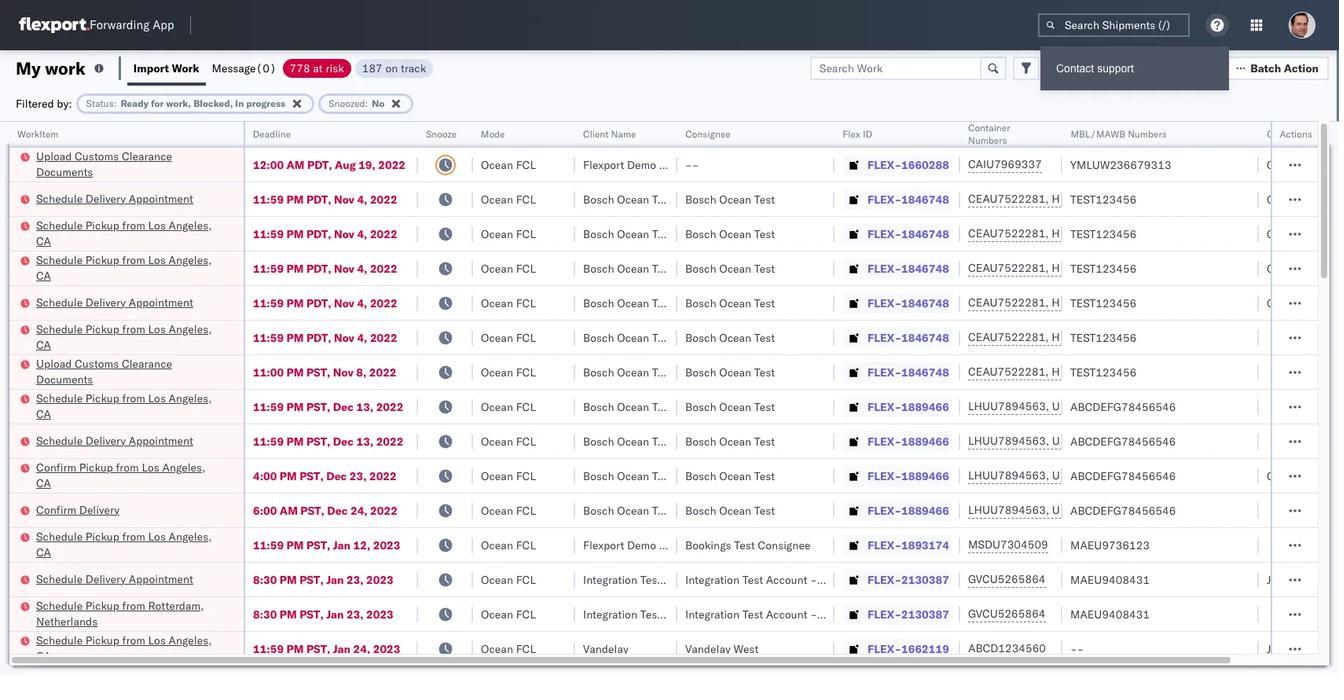 Task type: locate. For each thing, give the bounding box(es) containing it.
1 vertical spatial lagerfeld
[[843, 607, 890, 622]]

lagerfeld for schedule pickup from rotterdam, netherlands
[[843, 607, 890, 622]]

6 ceau7522281, from the top
[[969, 365, 1049, 379]]

support
[[1098, 62, 1134, 75]]

1 vertical spatial upload customs clearance documents
[[36, 357, 172, 386]]

dec
[[333, 400, 354, 414], [333, 434, 354, 449], [326, 469, 347, 483], [327, 504, 348, 518]]

1 uetu5238478 from the top
[[1053, 399, 1129, 414]]

1 flex-1889466 from the top
[[868, 400, 950, 414]]

5 schedule pickup from los angeles, ca from the top
[[36, 530, 212, 559]]

from inside schedule pickup from rotterdam, netherlands
[[122, 599, 145, 613]]

gvcu5265864 down the msdu7304509
[[969, 572, 1046, 587]]

1 vertical spatial demo
[[627, 538, 657, 552]]

1 vertical spatial 8:30
[[253, 607, 277, 622]]

upload customs clearance documents link
[[36, 148, 223, 180], [36, 356, 223, 387]]

1 vertical spatial integration test account - karl lagerfeld
[[686, 607, 890, 622]]

1 vertical spatial upload
[[36, 357, 72, 371]]

2 schedule delivery appointment button from the top
[[36, 294, 193, 312]]

2 1889466 from the top
[[902, 434, 950, 449]]

1 vertical spatial 2130387
[[902, 607, 950, 622]]

0 vertical spatial --
[[686, 158, 699, 172]]

2 savant from the top
[[1303, 469, 1337, 483]]

mode button
[[473, 125, 560, 141]]

confirm down confirm pickup from los angeles, ca
[[36, 503, 76, 517]]

demo for bookings
[[627, 538, 657, 552]]

flex-
[[868, 158, 902, 172], [868, 192, 902, 206], [868, 227, 902, 241], [868, 261, 902, 276], [868, 296, 902, 310], [868, 331, 902, 345], [868, 365, 902, 379], [868, 400, 902, 414], [868, 434, 902, 449], [868, 469, 902, 483], [868, 504, 902, 518], [868, 538, 902, 552], [868, 573, 902, 587], [868, 607, 902, 622], [868, 642, 902, 656]]

ca for third schedule pickup from los angeles, ca link from the bottom
[[36, 407, 51, 421]]

0 vertical spatial documents
[[36, 165, 93, 179]]

client
[[583, 128, 609, 140]]

lhuu7894563, for confirm pickup from los angeles, ca
[[969, 469, 1050, 483]]

7 ocean fcl from the top
[[481, 365, 536, 379]]

0 vertical spatial lagerfeld
[[843, 573, 890, 587]]

2130387 up 1662119
[[902, 607, 950, 622]]

12 flex- from the top
[[868, 538, 902, 552]]

187 on track
[[362, 61, 426, 75]]

no
[[372, 97, 385, 109]]

1 vertical spatial omkar
[[1267, 469, 1301, 483]]

1 confirm from the top
[[36, 460, 76, 475]]

1 horizontal spatial vandelay
[[686, 642, 731, 656]]

los for confirm pickup from los angeles, ca link
[[142, 460, 159, 475]]

pst, for 8:30 pm pst, jan 23, 2023's schedule delivery appointment link
[[300, 573, 324, 587]]

pm for fifth schedule pickup from los angeles, ca link from the bottom of the page
[[287, 261, 304, 276]]

flex
[[843, 128, 861, 140]]

forwarding
[[90, 18, 150, 33]]

1 vertical spatial upload customs clearance documents link
[[36, 356, 223, 387]]

1662119
[[902, 642, 950, 656]]

2 fcl from the top
[[516, 192, 536, 206]]

4 resize handle column header from the left
[[557, 122, 576, 675]]

0 vertical spatial omkar savant
[[1267, 261, 1337, 276]]

confirm up confirm delivery link
[[36, 460, 76, 475]]

2 11:59 from the top
[[253, 227, 284, 241]]

omkar for ceau7522281, hlxu6269489, hlxu8034992
[[1267, 261, 1301, 276]]

lagerfeld up flex-1662119
[[843, 607, 890, 622]]

clearance
[[122, 149, 172, 163], [122, 357, 172, 371]]

resize handle column header
[[225, 122, 244, 675], [399, 122, 418, 675], [454, 122, 473, 675], [557, 122, 576, 675], [659, 122, 678, 675], [816, 122, 835, 675], [942, 122, 961, 675], [1044, 122, 1063, 675], [1241, 122, 1260, 675], [1300, 122, 1319, 675]]

from for 6th schedule pickup from los angeles, ca link
[[122, 633, 145, 648]]

dec for schedule pickup from los angeles, ca
[[333, 400, 354, 414]]

1 gaurav from the top
[[1267, 158, 1303, 172]]

2130387 down 1893174
[[902, 573, 950, 587]]

from for third schedule pickup from los angeles, ca link from the bottom
[[122, 391, 145, 405]]

2 test123456 from the top
[[1071, 227, 1137, 241]]

8:30 pm pst, jan 23, 2023
[[253, 573, 394, 587], [253, 607, 394, 622]]

2022
[[378, 158, 406, 172], [370, 192, 398, 206], [370, 227, 398, 241], [370, 261, 398, 276], [370, 296, 398, 310], [370, 331, 398, 345], [369, 365, 397, 379], [376, 400, 404, 414], [376, 434, 404, 449], [370, 469, 397, 483], [370, 504, 398, 518]]

hlxu6269489, for third schedule pickup from los angeles, ca 'button'
[[1052, 330, 1133, 344]]

1 vertical spatial confirm
[[36, 503, 76, 517]]

0 horizontal spatial numbers
[[969, 134, 1008, 146]]

1 upload customs clearance documents button from the top
[[36, 148, 223, 181]]

0 vertical spatial clearance
[[122, 149, 172, 163]]

pm for 6th schedule pickup from los angeles, ca link from the bottom of the page
[[287, 227, 304, 241]]

1 upload customs clearance documents from the top
[[36, 149, 172, 179]]

1 flex- from the top
[[868, 158, 902, 172]]

ceau7522281, hlxu6269489, hlxu8034992 for fifth schedule pickup from los angeles, ca link from the bottom of the page
[[969, 261, 1213, 275]]

am right 6:00
[[280, 504, 298, 518]]

jaehyung choi 
[[1267, 573, 1340, 587]]

1 jawla from the top
[[1306, 158, 1333, 172]]

pickup inside confirm pickup from los angeles, ca
[[79, 460, 113, 475]]

11:59 pm pst, dec 13, 2022 down 11:00 pm pst, nov 8, 2022
[[253, 400, 404, 414]]

1 horizontal spatial --
[[1071, 642, 1085, 656]]

2023
[[373, 538, 401, 552], [366, 573, 394, 587], [366, 607, 394, 622], [373, 642, 401, 656]]

0 vertical spatial flexport
[[583, 158, 625, 172]]

13, up 4:00 pm pst, dec 23, 2022
[[357, 434, 374, 449]]

schedule delivery appointment link
[[36, 191, 193, 206], [36, 294, 193, 310], [36, 433, 193, 449], [36, 571, 193, 587]]

hlxu6269489,
[[1052, 192, 1133, 206], [1052, 226, 1133, 241], [1052, 261, 1133, 275], [1052, 296, 1133, 310], [1052, 330, 1133, 344], [1052, 365, 1133, 379]]

1 flexport demo consignee from the top
[[583, 158, 712, 172]]

1 schedule pickup from los angeles, ca from the top
[[36, 218, 212, 248]]

delivery for 11:59 pm pst, dec 13, 2022
[[86, 434, 126, 448]]

3 lhuu7894563, from the top
[[969, 469, 1050, 483]]

3 lhuu7894563, uetu5238478 from the top
[[969, 469, 1129, 483]]

0 vertical spatial 8:30 pm pst, jan 23, 2023
[[253, 573, 394, 587]]

demo down the name
[[627, 158, 657, 172]]

from
[[122, 218, 145, 232], [122, 253, 145, 267], [122, 322, 145, 336], [122, 391, 145, 405], [116, 460, 139, 475], [122, 530, 145, 544], [122, 599, 145, 613], [122, 633, 145, 648]]

dec up 6:00 am pst, dec 24, 2022
[[326, 469, 347, 483]]

0 vertical spatial demo
[[627, 158, 657, 172]]

karl
[[820, 573, 841, 587], [820, 607, 841, 622]]

my work
[[16, 57, 86, 79]]

2 clearance from the top
[[122, 357, 172, 371]]

13,
[[357, 400, 374, 414], [357, 434, 374, 449]]

6 fcl from the top
[[516, 331, 536, 345]]

1 vertical spatial karl
[[820, 607, 841, 622]]

1846748 for the upload customs clearance documents link corresponding to 11:00 pm pst, nov 8, 2022
[[902, 365, 950, 379]]

11:59 pm pst, dec 13, 2022 up 4:00 pm pst, dec 23, 2022
[[253, 434, 404, 449]]

pm for third schedule pickup from los angeles, ca link from the bottom
[[287, 400, 304, 414]]

2 maeu9408431 from the top
[[1071, 607, 1150, 622]]

0 vertical spatial upload customs clearance documents button
[[36, 148, 223, 181]]

pm for 5th schedule pickup from los angeles, ca link from the top of the page
[[287, 538, 304, 552]]

1 vertical spatial customs
[[75, 357, 119, 371]]

5 11:59 pm pdt, nov 4, 2022 from the top
[[253, 331, 398, 345]]

2023 for 8:30 pm pst, jan 23, 2023's schedule delivery appointment link
[[366, 573, 394, 587]]

13, down "8,"
[[357, 400, 374, 414]]

test123456 for the 'schedule delivery appointment' "button" associated with 11:59 pm pdt, nov 4, 2022
[[1071, 296, 1137, 310]]

omkar savant
[[1267, 261, 1337, 276], [1267, 469, 1337, 483]]

0 vertical spatial flex-2130387
[[868, 573, 950, 587]]

1 clearance from the top
[[122, 149, 172, 163]]

savant
[[1303, 261, 1337, 276], [1303, 469, 1337, 483]]

1 hlxu6269489, from the top
[[1052, 192, 1133, 206]]

2 flex- from the top
[[868, 192, 902, 206]]

24, for 2023
[[354, 642, 371, 656]]

flex-1660288
[[868, 158, 950, 172]]

0 vertical spatial customs
[[75, 149, 119, 163]]

abcdefg78456546
[[1071, 400, 1177, 414], [1071, 434, 1177, 449], [1071, 469, 1177, 483], [1071, 504, 1177, 518]]

6 11:59 from the top
[[253, 400, 284, 414]]

dec up 4:00 pm pst, dec 23, 2022
[[333, 434, 354, 449]]

19,
[[359, 158, 376, 172]]

upload for 12:00 am pdt, aug 19, 2022
[[36, 149, 72, 163]]

gvcu5265864 for schedule pickup from rotterdam, netherlands
[[969, 607, 1046, 621]]

1 11:59 pm pst, dec 13, 2022 from the top
[[253, 400, 404, 414]]

bookings test consignee
[[686, 538, 811, 552]]

flex- for confirm pickup from los angeles, ca link
[[868, 469, 902, 483]]

abcdefg78456546 for confirm pickup from los angeles, ca
[[1071, 469, 1177, 483]]

2 8:30 pm pst, jan 23, 2023 from the top
[[253, 607, 394, 622]]

8:30 pm pst, jan 23, 2023 for schedule pickup from rotterdam, netherlands
[[253, 607, 394, 622]]

5 4, from the top
[[357, 331, 368, 345]]

8:30 pm pst, jan 23, 2023 up 11:59 pm pst, jan 24, 2023
[[253, 607, 394, 622]]

10 schedule from the top
[[36, 599, 83, 613]]

6 test123456 from the top
[[1071, 365, 1137, 379]]

2 flex-1889466 from the top
[[868, 434, 950, 449]]

angeles,
[[169, 218, 212, 232], [169, 253, 212, 267], [169, 322, 212, 336], [169, 391, 212, 405], [162, 460, 206, 475], [169, 530, 212, 544], [169, 633, 212, 648]]

mbl/mawb numbers
[[1071, 128, 1167, 140]]

7 ca from the top
[[36, 649, 51, 663]]

flex-2130387 down flex-1893174
[[868, 573, 950, 587]]

jan
[[333, 538, 351, 552], [326, 573, 344, 587], [326, 607, 344, 622], [333, 642, 351, 656]]

0 vertical spatial am
[[287, 158, 305, 172]]

-- down "consignee" button
[[686, 158, 699, 172]]

11:59 pm pdt, nov 4, 2022
[[253, 192, 398, 206], [253, 227, 398, 241], [253, 261, 398, 276], [253, 296, 398, 310], [253, 331, 398, 345]]

test123456
[[1071, 192, 1137, 206], [1071, 227, 1137, 241], [1071, 261, 1137, 276], [1071, 296, 1137, 310], [1071, 331, 1137, 345], [1071, 365, 1137, 379]]

23, up 6:00 am pst, dec 24, 2022
[[350, 469, 367, 483]]

4:00
[[253, 469, 277, 483]]

1 vertical spatial omkar savant
[[1267, 469, 1337, 483]]

1 2130387 from the top
[[902, 573, 950, 587]]

angeles, for 5th schedule pickup from los angeles, ca link from the top of the page
[[169, 530, 212, 544]]

2 11:59 pm pst, dec 13, 2022 from the top
[[253, 434, 404, 449]]

consignee button
[[678, 125, 819, 141]]

0 vertical spatial integration
[[686, 573, 740, 587]]

23, down 12,
[[347, 573, 364, 587]]

pickup for 3rd schedule pickup from los angeles, ca 'button' from the bottom
[[86, 391, 119, 405]]

0 vertical spatial karl
[[820, 573, 841, 587]]

1 karl from the top
[[820, 573, 841, 587]]

pst,
[[307, 365, 331, 379], [307, 400, 331, 414], [307, 434, 331, 449], [300, 469, 324, 483], [301, 504, 325, 518], [307, 538, 331, 552], [300, 573, 324, 587], [300, 607, 324, 622], [307, 642, 331, 656]]

0 vertical spatial confirm
[[36, 460, 76, 475]]

flex-1889466
[[868, 400, 950, 414], [868, 434, 950, 449], [868, 469, 950, 483], [868, 504, 950, 518]]

confirm inside confirm pickup from los angeles, ca
[[36, 460, 76, 475]]

flex-1662119
[[868, 642, 950, 656]]

integration test account - karl lagerfeld up west
[[686, 607, 890, 622]]

1 vertical spatial flex-2130387
[[868, 607, 950, 622]]

2 vandelay from the left
[[686, 642, 731, 656]]

file exception button
[[1046, 56, 1154, 80], [1046, 56, 1154, 80]]

from for 5th schedule pickup from los angeles, ca link from the top of the page
[[122, 530, 145, 544]]

angeles, for confirm pickup from los angeles, ca link
[[162, 460, 206, 475]]

: left "no" on the top left of page
[[365, 97, 368, 109]]

am for pst,
[[280, 504, 298, 518]]

delivery inside button
[[79, 503, 120, 517]]

numbers up ymluw236679313
[[1128, 128, 1167, 140]]

vandelay
[[583, 642, 629, 656], [686, 642, 731, 656]]

0 vertical spatial upload
[[36, 149, 72, 163]]

from inside confirm pickup from los angeles, ca
[[116, 460, 139, 475]]

0 vertical spatial 13,
[[357, 400, 374, 414]]

11:59 for schedule delivery appointment link corresponding to 11:59 pm pst, dec 13, 2022
[[253, 434, 284, 449]]

1 vertical spatial 13,
[[357, 434, 374, 449]]

ca inside confirm pickup from los angeles, ca
[[36, 476, 51, 490]]

lagerfeld
[[843, 573, 890, 587], [843, 607, 890, 622]]

bosch ocean test
[[583, 192, 673, 206], [686, 192, 776, 206], [583, 227, 673, 241], [686, 227, 776, 241], [583, 261, 673, 276], [686, 261, 776, 276], [583, 296, 673, 310], [686, 296, 776, 310], [583, 331, 673, 345], [686, 331, 776, 345], [583, 365, 673, 379], [686, 365, 776, 379], [583, 400, 673, 414], [686, 400, 776, 414], [583, 434, 673, 449], [686, 434, 776, 449], [583, 469, 673, 483], [686, 469, 776, 483], [583, 504, 673, 518], [686, 504, 776, 518]]

4 lhuu7894563, from the top
[[969, 503, 1050, 517]]

Search Shipments (/) text field
[[1039, 13, 1190, 37]]

3 abcdefg78456546 from the top
[[1071, 469, 1177, 483]]

filtered by:
[[16, 96, 72, 110]]

7 schedule from the top
[[36, 434, 83, 448]]

1 horizontal spatial :
[[365, 97, 368, 109]]

am
[[287, 158, 305, 172], [280, 504, 298, 518]]

dec down 11:00 pm pst, nov 8, 2022
[[333, 400, 354, 414]]

2 vertical spatial 23,
[[347, 607, 364, 622]]

flex- for schedule delivery appointment link corresponding to 11:59 pm pst, dec 13, 2022
[[868, 434, 902, 449]]

1 ocean fcl from the top
[[481, 158, 536, 172]]

upload customs clearance documents link for 11:00 pm pst, nov 8, 2022
[[36, 356, 223, 387]]

--
[[686, 158, 699, 172], [1071, 642, 1085, 656]]

numbers for mbl/mawb numbers
[[1128, 128, 1167, 140]]

nov for third schedule pickup from los angeles, ca 'button'
[[334, 331, 355, 345]]

1 vertical spatial savant
[[1303, 469, 1337, 483]]

flex-2130387 button
[[843, 569, 953, 591], [843, 569, 953, 591], [843, 603, 953, 625], [843, 603, 953, 625]]

2 appointment from the top
[[129, 295, 193, 309]]

flex- for 6th schedule pickup from los angeles, ca link from the bottom of the page
[[868, 227, 902, 241]]

lagerfeld for schedule delivery appointment
[[843, 573, 890, 587]]

0 vertical spatial 11:59 pm pst, dec 13, 2022
[[253, 400, 404, 414]]

2 upload customs clearance documents from the top
[[36, 357, 172, 386]]

nov for fifth schedule pickup from los angeles, ca 'button' from the bottom
[[334, 261, 355, 276]]

am right the 12:00
[[287, 158, 305, 172]]

flex-1893174 button
[[843, 534, 953, 556], [843, 534, 953, 556]]

11:59 pm pdt, nov 4, 2022 for fifth schedule pickup from los angeles, ca link from the bottom of the page
[[253, 261, 398, 276]]

integration test account - karl lagerfeld
[[686, 573, 890, 587], [686, 607, 890, 622]]

13, for schedule delivery appointment
[[357, 434, 374, 449]]

8:30 down 6:00
[[253, 573, 277, 587]]

snooze
[[426, 128, 457, 140]]

1 vertical spatial integration
[[686, 607, 740, 622]]

upload customs clearance documents for 12:00 am pdt, aug 19, 2022
[[36, 149, 172, 179]]

1 vertical spatial maeu9408431
[[1071, 607, 1150, 622]]

0 vertical spatial 24,
[[351, 504, 368, 518]]

lhuu7894563, uetu5238478
[[969, 399, 1129, 414], [969, 434, 1129, 448], [969, 469, 1129, 483], [969, 503, 1129, 517]]

0 vertical spatial flexport demo consignee
[[583, 158, 712, 172]]

1889466 for schedule delivery appointment
[[902, 434, 950, 449]]

abcd1234560
[[969, 642, 1047, 656]]

ceau7522281, hlxu6269489, hlxu8034992 for 3rd schedule pickup from los angeles, ca link
[[969, 330, 1213, 344]]

6 ca from the top
[[36, 545, 51, 559]]

2 ceau7522281, hlxu6269489, hlxu8034992 from the top
[[969, 226, 1213, 241]]

omkar
[[1267, 261, 1301, 276], [1267, 469, 1301, 483]]

0 vertical spatial 8:30
[[253, 573, 277, 587]]

demo
[[627, 158, 657, 172], [627, 538, 657, 552]]

pickup for 5th schedule pickup from los angeles, ca 'button' from the top
[[86, 530, 119, 544]]

8:30 up 11:59 pm pst, jan 24, 2023
[[253, 607, 277, 622]]

test123456 for upload customs clearance documents button related to 11:00 pm pst, nov 8, 2022
[[1071, 365, 1137, 379]]

1 vertical spatial flexport
[[583, 538, 625, 552]]

nov
[[334, 192, 355, 206], [334, 227, 355, 241], [334, 261, 355, 276], [334, 296, 355, 310], [334, 331, 355, 345], [333, 365, 354, 379]]

1 lhuu7894563, uetu5238478 from the top
[[969, 399, 1129, 414]]

delivery for 8:30 pm pst, jan 23, 2023
[[86, 572, 126, 586]]

0 vertical spatial omkar
[[1267, 261, 1301, 276]]

5 flex- from the top
[[868, 296, 902, 310]]

1 vertical spatial upload customs clearance documents button
[[36, 356, 223, 389]]

schedule
[[36, 191, 83, 206], [36, 218, 83, 232], [36, 253, 83, 267], [36, 295, 83, 309], [36, 322, 83, 336], [36, 391, 83, 405], [36, 434, 83, 448], [36, 530, 83, 544], [36, 572, 83, 586], [36, 599, 83, 613], [36, 633, 83, 648]]

3 test123456 from the top
[[1071, 261, 1137, 276]]

1 vertical spatial am
[[280, 504, 298, 518]]

operator
[[1267, 128, 1305, 140]]

lhuu7894563, uetu5238478 for schedule delivery appointment
[[969, 434, 1129, 448]]

1 resize handle column header from the left
[[225, 122, 244, 675]]

8:30 for schedule pickup from rotterdam, netherlands
[[253, 607, 277, 622]]

los inside confirm pickup from los angeles, ca
[[142, 460, 159, 475]]

pickup inside schedule pickup from rotterdam, netherlands
[[86, 599, 119, 613]]

0 horizontal spatial vandelay
[[583, 642, 629, 656]]

1 vertical spatial account
[[766, 607, 808, 622]]

demo left bookings
[[627, 538, 657, 552]]

0 vertical spatial upload customs clearance documents link
[[36, 148, 223, 180]]

hlxu8034992
[[1136, 192, 1213, 206], [1136, 226, 1213, 241], [1136, 261, 1213, 275], [1136, 296, 1213, 310], [1136, 330, 1213, 344], [1136, 365, 1213, 379]]

maeu9408431 for schedule pickup from rotterdam, netherlands
[[1071, 607, 1150, 622]]

confirm delivery button
[[36, 502, 120, 519]]

am for pdt,
[[287, 158, 305, 172]]

gvcu5265864 up abcd1234560
[[969, 607, 1046, 621]]

snoozed
[[329, 97, 365, 109]]

0 vertical spatial gvcu5265864
[[969, 572, 1046, 587]]

1 vertical spatial 11:59 pm pst, dec 13, 2022
[[253, 434, 404, 449]]

-- right abcd1234560
[[1071, 642, 1085, 656]]

hlxu6269489, for upload customs clearance documents button related to 11:00 pm pst, nov 8, 2022
[[1052, 365, 1133, 379]]

1 integration from the top
[[686, 573, 740, 587]]

6 hlxu8034992 from the top
[[1136, 365, 1213, 379]]

1 vertical spatial flexport demo consignee
[[583, 538, 712, 552]]

4 fcl from the top
[[516, 261, 536, 276]]

2023 for schedule pickup from rotterdam, netherlands link on the bottom of the page
[[366, 607, 394, 622]]

1 gaurav jawla from the top
[[1267, 158, 1333, 172]]

0 vertical spatial 23,
[[350, 469, 367, 483]]

4 flex- from the top
[[868, 261, 902, 276]]

11:59 pm pdt, nov 4, 2022 for 11:59 pm pdt, nov 4, 2022 schedule delivery appointment link
[[253, 296, 398, 310]]

schedule pickup from los angeles, ca for third schedule pickup from los angeles, ca link from the bottom
[[36, 391, 212, 421]]

: for status
[[114, 97, 117, 109]]

: left ready
[[114, 97, 117, 109]]

schedule pickup from los angeles, ca link
[[36, 217, 223, 249], [36, 252, 223, 283], [36, 321, 223, 353], [36, 390, 223, 422], [36, 529, 223, 560], [36, 633, 223, 664]]

pdt,
[[307, 158, 332, 172], [307, 192, 331, 206], [307, 227, 331, 241], [307, 261, 331, 276], [307, 296, 331, 310], [307, 331, 331, 345]]

schedule delivery appointment for 8:30 pm pst, jan 23, 2023
[[36, 572, 193, 586]]

0 vertical spatial account
[[766, 573, 808, 587]]

container
[[969, 122, 1011, 134]]

integration test account - karl lagerfeld for schedule pickup from rotterdam, netherlands
[[686, 607, 890, 622]]

flex- for 8:30 pm pst, jan 23, 2023's schedule delivery appointment link
[[868, 573, 902, 587]]

bosch
[[583, 192, 615, 206], [686, 192, 717, 206], [583, 227, 615, 241], [686, 227, 717, 241], [583, 261, 615, 276], [686, 261, 717, 276], [583, 296, 615, 310], [686, 296, 717, 310], [583, 331, 615, 345], [686, 331, 717, 345], [583, 365, 615, 379], [686, 365, 717, 379], [583, 400, 615, 414], [686, 400, 717, 414], [583, 434, 615, 449], [686, 434, 717, 449], [583, 469, 615, 483], [686, 469, 717, 483], [583, 504, 615, 518], [686, 504, 717, 518]]

:
[[114, 97, 117, 109], [365, 97, 368, 109]]

2 ceau7522281, from the top
[[969, 226, 1049, 241]]

23, up 11:59 pm pst, jan 24, 2023
[[347, 607, 364, 622]]

omkar savant for lhuu7894563, uetu5238478
[[1267, 469, 1337, 483]]

4 appointment from the top
[[129, 572, 193, 586]]

1 vertical spatial gvcu5265864
[[969, 607, 1046, 621]]

3 11:59 from the top
[[253, 261, 284, 276]]

0 vertical spatial integration test account - karl lagerfeld
[[686, 573, 890, 587]]

15 flex- from the top
[[868, 642, 902, 656]]

confirm for confirm delivery
[[36, 503, 76, 517]]

1846748
[[902, 192, 950, 206], [902, 227, 950, 241], [902, 261, 950, 276], [902, 296, 950, 310], [902, 331, 950, 345], [902, 365, 950, 379]]

resize handle column header for container numbers
[[1044, 122, 1063, 675]]

pst, for 5th schedule pickup from los angeles, ca link from the top of the page
[[307, 538, 331, 552]]

3 jawla from the top
[[1306, 227, 1333, 241]]

batch
[[1251, 61, 1282, 75]]

1 omkar from the top
[[1267, 261, 1301, 276]]

lhuu7894563, for schedule delivery appointment
[[969, 434, 1050, 448]]

2 integration test account - karl lagerfeld from the top
[[686, 607, 890, 622]]

lagerfeld down flex-1893174
[[843, 573, 890, 587]]

container numbers button
[[961, 119, 1047, 147]]

0 vertical spatial 2130387
[[902, 573, 950, 587]]

1 vertical spatial --
[[1071, 642, 1085, 656]]

flex-1889466 for confirm pickup from los angeles, ca
[[868, 469, 950, 483]]

1 omkar savant from the top
[[1267, 261, 1337, 276]]

integration test account - karl lagerfeld down bookings test consignee
[[686, 573, 890, 587]]

24,
[[351, 504, 368, 518], [354, 642, 371, 656]]

1 vertical spatial 8:30 pm pst, jan 23, 2023
[[253, 607, 394, 622]]

4 ceau7522281, hlxu6269489, hlxu8034992 from the top
[[969, 296, 1213, 310]]

4 gaurav jawla from the top
[[1267, 296, 1333, 310]]

1 vertical spatial clearance
[[122, 357, 172, 371]]

on
[[386, 61, 398, 75]]

1846748 for 6th schedule pickup from los angeles, ca link from the bottom of the page
[[902, 227, 950, 241]]

customs for 12:00 am pdt, aug 19, 2022
[[75, 149, 119, 163]]

from for 3rd schedule pickup from los angeles, ca link
[[122, 322, 145, 336]]

11:59 for 6th schedule pickup from los angeles, ca link from the bottom of the page
[[253, 227, 284, 241]]

upload customs clearance documents button
[[36, 148, 223, 181], [36, 356, 223, 389]]

nov for the 'schedule delivery appointment' "button" associated with 11:59 pm pdt, nov 4, 2022
[[334, 296, 355, 310]]

1 1889466 from the top
[[902, 400, 950, 414]]

numbers inside container numbers
[[969, 134, 1008, 146]]

5 fcl from the top
[[516, 296, 536, 310]]

0 vertical spatial upload customs clearance documents
[[36, 149, 172, 179]]

4 schedule delivery appointment button from the top
[[36, 571, 193, 589]]

1 ca from the top
[[36, 234, 51, 248]]

1 horizontal spatial numbers
[[1128, 128, 1167, 140]]

angeles, inside confirm pickup from los angeles, ca
[[162, 460, 206, 475]]

upload customs clearance documents
[[36, 149, 172, 179], [36, 357, 172, 386]]

6:00 am pst, dec 24, 2022
[[253, 504, 398, 518]]

schedule delivery appointment link for 8:30 pm pst, jan 23, 2023
[[36, 571, 193, 587]]

pst, for schedule delivery appointment link corresponding to 11:59 pm pst, dec 13, 2022
[[307, 434, 331, 449]]

0 vertical spatial savant
[[1303, 261, 1337, 276]]

flex- for 11:59 pm pdt, nov 4, 2022 schedule delivery appointment link
[[868, 296, 902, 310]]

1 vertical spatial documents
[[36, 372, 93, 386]]

numbers down container
[[969, 134, 1008, 146]]

0 horizontal spatial :
[[114, 97, 117, 109]]

1 vertical spatial 24,
[[354, 642, 371, 656]]

11:59 pm pst, dec 13, 2022 for schedule delivery appointment
[[253, 434, 404, 449]]

work
[[45, 57, 86, 79]]

los
[[148, 218, 166, 232], [148, 253, 166, 267], [148, 322, 166, 336], [148, 391, 166, 405], [142, 460, 159, 475], [148, 530, 166, 544], [148, 633, 166, 648]]

4,
[[357, 192, 368, 206], [357, 227, 368, 241], [357, 261, 368, 276], [357, 296, 368, 310], [357, 331, 368, 345]]

8:30 pm pst, jan 23, 2023 down 11:59 pm pst, jan 12, 2023
[[253, 573, 394, 587]]

2 integration from the top
[[686, 607, 740, 622]]

0 vertical spatial maeu9408431
[[1071, 573, 1150, 587]]

integration down bookings
[[686, 573, 740, 587]]

2 lagerfeld from the top
[[843, 607, 890, 622]]

flex-2130387 up flex-1662119
[[868, 607, 950, 622]]

integration up vandelay west
[[686, 607, 740, 622]]

5 1846748 from the top
[[902, 331, 950, 345]]

maeu9408431 for schedule delivery appointment
[[1071, 573, 1150, 587]]

documents
[[36, 165, 93, 179], [36, 372, 93, 386]]

flex-1846748 button
[[843, 188, 953, 210], [843, 188, 953, 210], [843, 223, 953, 245], [843, 223, 953, 245], [843, 258, 953, 280], [843, 258, 953, 280], [843, 292, 953, 314], [843, 292, 953, 314], [843, 327, 953, 349], [843, 327, 953, 349], [843, 361, 953, 383], [843, 361, 953, 383]]



Task type: vqa. For each thing, say whether or not it's contained in the screenshot.
from associated with Schedule Pickup From Los Angeles, Ca link corresponding to 4th Schedule Pickup from Los Angeles, CA button from the top
yes



Task type: describe. For each thing, give the bounding box(es) containing it.
3 schedule from the top
[[36, 253, 83, 267]]

deadline button
[[245, 125, 403, 141]]

numbers for container numbers
[[969, 134, 1008, 146]]

1 appointment from the top
[[129, 191, 193, 206]]

10 fcl from the top
[[516, 469, 536, 483]]

11:59 for 6th schedule pickup from los angeles, ca link
[[253, 642, 284, 656]]

batch action button
[[1227, 56, 1330, 80]]

gaurav jawla for schedule delivery appointment
[[1267, 296, 1333, 310]]

exception
[[1093, 61, 1144, 75]]

3 schedule pickup from los angeles, ca button from the top
[[36, 321, 223, 354]]

import work
[[134, 61, 199, 75]]

caiu7969337
[[969, 157, 1043, 171]]

snoozed : no
[[329, 97, 385, 109]]

message (0)
[[212, 61, 276, 75]]

11 ocean fcl from the top
[[481, 504, 536, 518]]

confirm delivery link
[[36, 502, 120, 518]]

4 abcdefg78456546 from the top
[[1071, 504, 1177, 518]]

8 schedule from the top
[[36, 530, 83, 544]]

ca for 3rd schedule pickup from los angeles, ca link
[[36, 338, 51, 352]]

8,
[[356, 365, 367, 379]]

gaurav for schedule pickup from los angeles, ca
[[1267, 227, 1303, 241]]

4 1889466 from the top
[[902, 504, 950, 518]]

documents for 11:00
[[36, 372, 93, 386]]

1893174
[[902, 538, 950, 552]]

from for 6th schedule pickup from los angeles, ca link from the bottom of the page
[[122, 218, 145, 232]]

1660288
[[902, 158, 950, 172]]

schedule inside schedule pickup from rotterdam, netherlands
[[36, 599, 83, 613]]

10 resize handle column header from the left
[[1300, 122, 1319, 675]]

13 fcl from the top
[[516, 573, 536, 587]]

integration for schedule delivery appointment
[[686, 573, 740, 587]]

1846748 for 11:59 pm pdt, nov 4, 2022 schedule delivery appointment link
[[902, 296, 950, 310]]

status : ready for work, blocked, in progress
[[86, 97, 286, 109]]

risk
[[326, 61, 344, 75]]

2 hlxu8034992 from the top
[[1136, 226, 1213, 241]]

hlxu6269489, for the 'schedule delivery appointment' "button" associated with 11:59 pm pdt, nov 4, 2022
[[1052, 296, 1133, 310]]

ca for confirm pickup from los angeles, ca link
[[36, 476, 51, 490]]

confirm pickup from los angeles, ca
[[36, 460, 206, 490]]

blocked,
[[194, 97, 233, 109]]

west
[[734, 642, 759, 656]]

uetu5238478 for schedule pickup from los angeles, ca
[[1053, 399, 1129, 414]]

confirm pickup from los angeles, ca button
[[36, 460, 223, 493]]

pm for schedule delivery appointment link corresponding to 11:59 pm pst, dec 13, 2022
[[287, 434, 304, 449]]

pm for confirm pickup from los angeles, ca link
[[280, 469, 297, 483]]

9 fcl from the top
[[516, 434, 536, 449]]

batch action
[[1251, 61, 1319, 75]]

import work button
[[127, 50, 206, 86]]

7 fcl from the top
[[516, 365, 536, 379]]

flex- for 5th schedule pickup from los angeles, ca link from the top of the page
[[868, 538, 902, 552]]

by:
[[57, 96, 72, 110]]

3 resize handle column header from the left
[[454, 122, 473, 675]]

8 fcl from the top
[[516, 400, 536, 414]]

workitem
[[17, 128, 58, 140]]

pickup for schedule pickup from rotterdam, netherlands button
[[86, 599, 119, 613]]

11 flex- from the top
[[868, 504, 902, 518]]

1 1846748 from the top
[[902, 192, 950, 206]]

jaehyung
[[1267, 573, 1314, 587]]

11 schedule from the top
[[36, 633, 83, 648]]

flex- for schedule pickup from rotterdam, netherlands link on the bottom of the page
[[868, 607, 902, 622]]

aug
[[335, 158, 356, 172]]

upload customs clearance documents for 11:00 pm pst, nov 8, 2022
[[36, 357, 172, 386]]

mbl/mawb
[[1071, 128, 1126, 140]]

gaurav for schedule delivery appointment
[[1267, 296, 1303, 310]]

msdu7304509
[[969, 538, 1049, 552]]

work
[[172, 61, 199, 75]]

at
[[313, 61, 323, 75]]

2 schedule from the top
[[36, 218, 83, 232]]

ca for 6th schedule pickup from los angeles, ca link from the bottom of the page
[[36, 234, 51, 248]]

2 gaurav from the top
[[1267, 192, 1303, 206]]

forwarding app
[[90, 18, 174, 33]]

11:59 pm pst, dec 13, 2022 for schedule pickup from los angeles, ca
[[253, 400, 404, 414]]

187
[[362, 61, 383, 75]]

flex-1846748 for 6th schedule pickup from los angeles, ca link from the bottom of the page
[[868, 227, 950, 241]]

app
[[153, 18, 174, 33]]

4 schedule from the top
[[36, 295, 83, 309]]

778 at risk
[[290, 61, 344, 75]]

flex-1846748 for the upload customs clearance documents link corresponding to 11:00 pm pst, nov 8, 2022
[[868, 365, 950, 379]]

lhuu7894563, uetu5238478 for schedule pickup from los angeles, ca
[[969, 399, 1129, 414]]

6 ocean fcl from the top
[[481, 331, 536, 345]]

rotterdam,
[[148, 599, 204, 613]]

2130387 for schedule pickup from rotterdam, netherlands
[[902, 607, 950, 622]]

2 contact support button from the top
[[1041, 53, 1230, 84]]

pm for schedule pickup from rotterdam, netherlands link on the bottom of the page
[[280, 607, 297, 622]]

ready
[[121, 97, 149, 109]]

confirm for confirm pickup from los angeles, ca
[[36, 460, 76, 475]]

schedule pickup from los angeles, ca for 6th schedule pickup from los angeles, ca link from the bottom of the page
[[36, 218, 212, 248]]

4 ocean fcl from the top
[[481, 261, 536, 276]]

5 hlxu8034992 from the top
[[1136, 330, 1213, 344]]

6 schedule pickup from los angeles, ca link from the top
[[36, 633, 223, 664]]

4 schedule pickup from los angeles, ca link from the top
[[36, 390, 223, 422]]

schedule pickup from rotterdam, netherlands link
[[36, 598, 223, 629]]

pm for 6th schedule pickup from los angeles, ca link
[[287, 642, 304, 656]]

5 schedule pickup from los angeles, ca link from the top
[[36, 529, 223, 560]]

flex id
[[843, 128, 873, 140]]

nov for 1st schedule pickup from los angeles, ca 'button' from the top of the page
[[334, 227, 355, 241]]

5 ceau7522281, from the top
[[969, 330, 1049, 344]]

1 hlxu8034992 from the top
[[1136, 192, 1213, 206]]

4 flex-1889466 from the top
[[868, 504, 950, 518]]

8 ocean fcl from the top
[[481, 400, 536, 414]]

1 flex-1846748 from the top
[[868, 192, 950, 206]]

contact
[[1057, 62, 1095, 75]]

actions
[[1281, 128, 1313, 140]]

1 vertical spatial 23,
[[347, 573, 364, 587]]

resize handle column header for deadline
[[399, 122, 418, 675]]

2 jawla from the top
[[1306, 192, 1333, 206]]

file exception
[[1071, 61, 1144, 75]]

demo for -
[[627, 158, 657, 172]]

ca for 5th schedule pickup from los angeles, ca link from the top of the page
[[36, 545, 51, 559]]

ca for 6th schedule pickup from los angeles, ca link
[[36, 649, 51, 663]]

1 test123456 from the top
[[1071, 192, 1137, 206]]

flex- for 3rd schedule pickup from los angeles, ca link
[[868, 331, 902, 345]]

flex- for fifth schedule pickup from los angeles, ca link from the bottom of the page
[[868, 261, 902, 276]]

customs for 11:00 pm pst, nov 8, 2022
[[75, 357, 119, 371]]

1 schedule pickup from los angeles, ca button from the top
[[36, 217, 223, 250]]

14 fcl from the top
[[516, 607, 536, 622]]

1 schedule delivery appointment from the top
[[36, 191, 193, 206]]

10 ocean fcl from the top
[[481, 469, 536, 483]]

savant for ceau7522281, hlxu6269489, hlxu8034992
[[1303, 261, 1337, 276]]

file
[[1071, 61, 1090, 75]]

4 ceau7522281, from the top
[[969, 296, 1049, 310]]

14 ocean fcl from the top
[[481, 607, 536, 622]]

5 schedule from the top
[[36, 322, 83, 336]]

los for 3rd schedule pickup from los angeles, ca link
[[148, 322, 166, 336]]

angeles, for 6th schedule pickup from los angeles, ca link
[[169, 633, 212, 648]]

schedule pickup from rotterdam, netherlands
[[36, 599, 204, 629]]

my
[[16, 57, 41, 79]]

2 schedule pickup from los angeles, ca link from the top
[[36, 252, 223, 283]]

3 hlxu8034992 from the top
[[1136, 261, 1213, 275]]

12:00
[[253, 158, 284, 172]]

8:30 pm pst, jan 23, 2023 for schedule delivery appointment
[[253, 573, 394, 587]]

test123456 for 1st schedule pickup from los angeles, ca 'button' from the top of the page
[[1071, 227, 1137, 241]]

client name button
[[576, 125, 662, 141]]

1 ceau7522281, from the top
[[969, 192, 1049, 206]]

vandelay west
[[686, 642, 759, 656]]

bookings
[[686, 538, 732, 552]]

5 schedule pickup from los angeles, ca button from the top
[[36, 529, 223, 562]]

flex-1889466 for schedule delivery appointment
[[868, 434, 950, 449]]

4 4, from the top
[[357, 296, 368, 310]]

1 schedule delivery appointment button from the top
[[36, 191, 193, 208]]

11:59 for third schedule pickup from los angeles, ca link from the bottom
[[253, 400, 284, 414]]

dec up 11:59 pm pst, jan 12, 2023
[[327, 504, 348, 518]]

flexport demo consignee for bookings
[[583, 538, 712, 552]]

flexport. image
[[19, 17, 90, 33]]

1 ceau7522281, hlxu6269489, hlxu8034992 from the top
[[969, 192, 1213, 206]]

consignee inside button
[[686, 128, 731, 140]]

netherlands
[[36, 614, 98, 629]]

3 4, from the top
[[357, 261, 368, 276]]

uetu5238478 for confirm pickup from los angeles, ca
[[1053, 469, 1129, 483]]

1 schedule pickup from los angeles, ca link from the top
[[36, 217, 223, 249]]

1 contact support button from the top
[[1041, 46, 1230, 90]]

4 hlxu8034992 from the top
[[1136, 296, 1213, 310]]

pst, for third schedule pickup from los angeles, ca link from the bottom
[[307, 400, 331, 414]]

in
[[235, 97, 244, 109]]

3 ocean fcl from the top
[[481, 227, 536, 241]]

778
[[290, 61, 310, 75]]

flex-1893174
[[868, 538, 950, 552]]

track
[[401, 61, 426, 75]]

dec for confirm pickup from los angeles, ca
[[326, 469, 347, 483]]

flex-1846748 for 3rd schedule pickup from los angeles, ca link
[[868, 331, 950, 345]]

flex id button
[[835, 125, 945, 141]]

name
[[611, 128, 636, 140]]

container numbers
[[969, 122, 1011, 146]]

confirm pickup from los angeles, ca link
[[36, 460, 223, 491]]

4 schedule pickup from los angeles, ca button from the top
[[36, 390, 223, 423]]

4 lhuu7894563, uetu5238478 from the top
[[969, 503, 1129, 517]]

9 schedule from the top
[[36, 572, 83, 586]]

angeles, for 3rd schedule pickup from los angeles, ca link
[[169, 322, 212, 336]]

workitem button
[[9, 125, 228, 141]]

resize handle column header for workitem
[[225, 122, 244, 675]]

6 schedule pickup from los angeles, ca button from the top
[[36, 633, 223, 666]]

1 11:59 pm pdt, nov 4, 2022 from the top
[[253, 192, 398, 206]]

deadline
[[253, 128, 291, 140]]

1 4, from the top
[[357, 192, 368, 206]]

upload customs clearance documents button for 12:00 am pdt, aug 19, 2022
[[36, 148, 223, 181]]

Search Work text field
[[810, 56, 982, 80]]

11:59 for 5th schedule pickup from los angeles, ca link from the top of the page
[[253, 538, 284, 552]]

2 gaurav jawla from the top
[[1267, 192, 1333, 206]]

1 schedule delivery appointment link from the top
[[36, 191, 193, 206]]

work,
[[166, 97, 191, 109]]

2 4, from the top
[[357, 227, 368, 241]]

3 ceau7522281, from the top
[[969, 261, 1049, 275]]

mode
[[481, 128, 505, 140]]

1 fcl from the top
[[516, 158, 536, 172]]

12 ocean fcl from the top
[[481, 538, 536, 552]]

client name
[[583, 128, 636, 140]]

12,
[[354, 538, 371, 552]]

2 ocean fcl from the top
[[481, 192, 536, 206]]

ymluw236679313
[[1071, 158, 1172, 172]]

5 ocean fcl from the top
[[481, 296, 536, 310]]

schedule delivery appointment link for 11:59 pm pst, dec 13, 2022
[[36, 433, 193, 449]]

11:00 pm pst, nov 8, 2022
[[253, 365, 397, 379]]

6:00
[[253, 504, 277, 518]]

filtered
[[16, 96, 54, 110]]

11 fcl from the top
[[516, 504, 536, 518]]

9 resize handle column header from the left
[[1241, 122, 1260, 675]]

hlxu6269489, for 1st schedule pickup from los angeles, ca 'button' from the top of the page
[[1052, 226, 1133, 241]]

action
[[1285, 61, 1319, 75]]

status
[[86, 97, 114, 109]]

resize handle column header for flex id
[[942, 122, 961, 675]]

jawla for upload customs clearance documents
[[1306, 158, 1333, 172]]

from for confirm pickup from los angeles, ca link
[[116, 460, 139, 475]]

11:59 pm pst, jan 24, 2023
[[253, 642, 401, 656]]

4 uetu5238478 from the top
[[1053, 503, 1129, 517]]

flexport demo consignee for -
[[583, 158, 712, 172]]

3 schedule pickup from los angeles, ca link from the top
[[36, 321, 223, 353]]

uetu5238478 for schedule delivery appointment
[[1053, 434, 1129, 448]]

2 schedule pickup from los angeles, ca button from the top
[[36, 252, 223, 285]]

maeu9736123
[[1071, 538, 1150, 552]]

23, for rotterdam,
[[347, 607, 364, 622]]

0 horizontal spatial --
[[686, 158, 699, 172]]

pickup for 1st schedule pickup from los angeles, ca 'button' from the top of the page
[[86, 218, 119, 232]]

los for third schedule pickup from los angeles, ca link from the bottom
[[148, 391, 166, 405]]

import
[[134, 61, 169, 75]]

schedule pickup from rotterdam, netherlands button
[[36, 598, 223, 631]]

3 fcl from the top
[[516, 227, 536, 241]]

15 ocean fcl from the top
[[481, 642, 536, 656]]

pst, for 6th schedule pickup from los angeles, ca link
[[307, 642, 331, 656]]

11:59 pm pst, jan 12, 2023
[[253, 538, 401, 552]]

savant for lhuu7894563, uetu5238478
[[1303, 469, 1337, 483]]

mbl/mawb numbers button
[[1063, 125, 1244, 141]]

flex- for the upload customs clearance documents link corresponding to 11:00 pm pst, nov 8, 2022
[[868, 365, 902, 379]]

pst, for the upload customs clearance documents link corresponding to 11:00 pm pst, nov 8, 2022
[[307, 365, 331, 379]]

for
[[151, 97, 164, 109]]

schedule delivery appointment for 11:59 pm pst, dec 13, 2022
[[36, 434, 193, 448]]

schedule pickup from los angeles, ca for 6th schedule pickup from los angeles, ca link
[[36, 633, 212, 663]]

1846748 for fifth schedule pickup from los angeles, ca link from the bottom of the page
[[902, 261, 950, 276]]

4:00 pm pst, dec 23, 2022
[[253, 469, 397, 483]]

1 schedule from the top
[[36, 191, 83, 206]]

13, for schedule pickup from los angeles, ca
[[357, 400, 374, 414]]

forwarding app link
[[19, 17, 174, 33]]

clearance for 12:00 am pdt, aug 19, 2022
[[122, 149, 172, 163]]

documents for 12:00
[[36, 165, 93, 179]]

6 schedule from the top
[[36, 391, 83, 405]]

12 fcl from the top
[[516, 538, 536, 552]]

15 fcl from the top
[[516, 642, 536, 656]]

9 ocean fcl from the top
[[481, 434, 536, 449]]

1889466 for schedule pickup from los angeles, ca
[[902, 400, 950, 414]]

13 ocean fcl from the top
[[481, 573, 536, 587]]

1 11:59 from the top
[[253, 192, 284, 206]]

test123456 for third schedule pickup from los angeles, ca 'button'
[[1071, 331, 1137, 345]]

flex- for 12:00 am pdt, aug 19, 2022 the upload customs clearance documents link
[[868, 158, 902, 172]]

contact support
[[1057, 62, 1134, 75]]

test123456 for fifth schedule pickup from los angeles, ca 'button' from the bottom
[[1071, 261, 1137, 276]]

id
[[863, 128, 873, 140]]

pickup for third schedule pickup from los angeles, ca 'button'
[[86, 322, 119, 336]]

los for 6th schedule pickup from los angeles, ca link
[[148, 633, 166, 648]]

flexport for --
[[583, 158, 625, 172]]

integration test account - karl lagerfeld for schedule delivery appointment
[[686, 573, 890, 587]]



